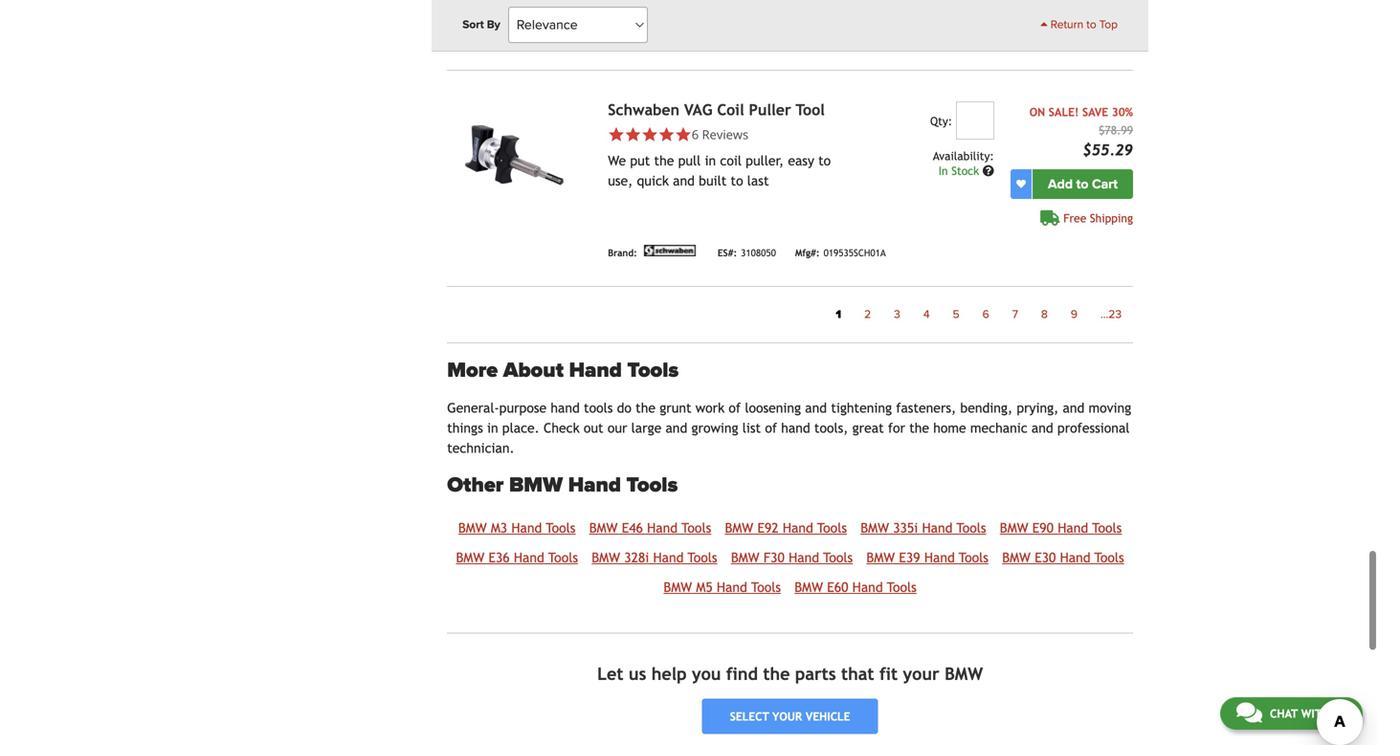 Task type: vqa. For each thing, say whether or not it's contained in the screenshot.
THE BMW 335I HAND TOOLS "link"
yes



Task type: locate. For each thing, give the bounding box(es) containing it.
bmw left m3
[[458, 521, 487, 536]]

tools down other bmw hand tools
[[546, 521, 576, 536]]

tools down bmw e90 hand tools
[[1095, 550, 1124, 566]]

6 left 7
[[983, 308, 989, 321]]

1 horizontal spatial 6
[[983, 308, 989, 321]]

bmw e90 hand tools link
[[1000, 521, 1122, 536]]

bmw e92 hand tools
[[725, 521, 847, 536]]

hand for m3
[[511, 521, 542, 536]]

star image up "pull"
[[675, 126, 692, 143]]

schwaben
[[608, 101, 680, 118]]

9
[[1071, 308, 1078, 321]]

to down coil on the right top of the page
[[731, 173, 743, 188]]

0 vertical spatial your
[[903, 664, 940, 684]]

your right the select
[[772, 710, 802, 724]]

to right easy
[[818, 153, 831, 168]]

bmw left 'f30'
[[731, 550, 760, 566]]

schwaben - corporate logo image up the schwaben
[[641, 29, 699, 40]]

0 vertical spatial hand
[[551, 401, 580, 416]]

tools for bmw 328i hand tools
[[688, 550, 717, 566]]

bmw left e46
[[589, 521, 618, 536]]

schwaben - corporate logo image left es#:
[[641, 245, 699, 256]]

tools for bmw e46 hand tools
[[682, 521, 711, 536]]

of right work
[[729, 401, 741, 416]]

tools up the bmw e30 hand tools in the right bottom of the page
[[1092, 521, 1122, 536]]

4 star image from the left
[[675, 126, 692, 143]]

coil
[[717, 101, 744, 118]]

bmw for bmw f30 hand tools
[[731, 550, 760, 566]]

brand: up the schwaben
[[608, 31, 637, 42]]

in up built
[[705, 153, 716, 168]]

1 vertical spatial schwaben - corporate logo image
[[641, 245, 699, 256]]

the
[[654, 153, 674, 168], [636, 401, 656, 416], [909, 421, 929, 436], [763, 664, 790, 684]]

to
[[1087, 18, 1097, 32], [818, 153, 831, 168], [731, 173, 743, 188], [1076, 176, 1089, 192]]

6 for 6
[[983, 308, 989, 321]]

tools up bmw 328i hand tools
[[682, 521, 711, 536]]

bmw for bmw e92 hand tools
[[725, 521, 753, 536]]

0 horizontal spatial hand
[[551, 401, 580, 416]]

add
[[1048, 176, 1073, 192]]

3 link
[[883, 302, 912, 327]]

tools for bmw m5 hand tools
[[751, 580, 781, 595]]

m3
[[491, 521, 507, 536]]

the down fasteners,
[[909, 421, 929, 436]]

hand right 'e30'
[[1060, 550, 1091, 566]]

tools for bmw f30 hand tools
[[823, 550, 853, 566]]

technician.
[[447, 441, 515, 456]]

0 horizontal spatial of
[[729, 401, 741, 416]]

add to cart
[[1048, 176, 1118, 192]]

hand up bmw e39 hand tools link on the right bottom
[[922, 521, 953, 536]]

hand right e90
[[1058, 521, 1088, 536]]

bmw e36 hand tools link
[[456, 550, 578, 566]]

bmw left e92
[[725, 521, 753, 536]]

hand up check
[[551, 401, 580, 416]]

e90
[[1033, 521, 1054, 536]]

tools up m5
[[688, 550, 717, 566]]

hand
[[569, 358, 622, 383], [568, 473, 621, 498], [511, 521, 542, 536], [647, 521, 678, 536], [783, 521, 813, 536], [922, 521, 953, 536], [1058, 521, 1088, 536], [514, 550, 544, 566], [653, 550, 684, 566], [789, 550, 819, 566], [924, 550, 955, 566], [1060, 550, 1091, 566], [717, 580, 747, 595], [852, 580, 883, 595]]

star image down the schwaben
[[641, 126, 658, 143]]

5 link
[[941, 302, 971, 327]]

6 down vag
[[692, 126, 699, 143]]

…23
[[1101, 308, 1122, 321]]

use,
[[608, 173, 633, 188]]

in up technician.
[[487, 421, 498, 436]]

hand for e39
[[924, 550, 955, 566]]

cart
[[1092, 176, 1118, 192]]

6 for 6 reviews
[[692, 126, 699, 143]]

we put the pull in coil puller, easy to use, quick and built to last
[[608, 153, 831, 188]]

tools up bmw e39 hand tools link on the right bottom
[[957, 521, 986, 536]]

bmw for bmw e39 hand tools
[[867, 550, 895, 566]]

tools down 'f30'
[[751, 580, 781, 595]]

hand for e30
[[1060, 550, 1091, 566]]

1 star image from the left
[[608, 126, 625, 143]]

large
[[631, 421, 662, 436]]

your
[[903, 664, 940, 684], [772, 710, 802, 724]]

hand right 'f30'
[[789, 550, 819, 566]]

9 link
[[1059, 302, 1089, 327]]

0 vertical spatial in
[[705, 153, 716, 168]]

1 horizontal spatial your
[[903, 664, 940, 684]]

hand for m5
[[717, 580, 747, 595]]

e46
[[622, 521, 643, 536]]

with
[[1301, 707, 1330, 721]]

we
[[608, 153, 626, 168]]

hand right e39
[[924, 550, 955, 566]]

us
[[629, 664, 646, 684]]

hand for bmw
[[568, 473, 621, 498]]

tools,
[[814, 421, 848, 436]]

6 inside paginated product list navigation "navigation"
[[983, 308, 989, 321]]

tools up bmw f30 hand tools
[[817, 521, 847, 536]]

2 star image from the left
[[641, 126, 658, 143]]

sort by
[[462, 18, 500, 32]]

and down grunt
[[666, 421, 687, 436]]

hand right e60
[[852, 580, 883, 595]]

tools down e39
[[887, 580, 917, 595]]

1 horizontal spatial hand
[[781, 421, 810, 436]]

paginated product list navigation navigation
[[447, 302, 1133, 327]]

None number field
[[956, 101, 994, 140]]

5
[[953, 308, 960, 321]]

bmw left e36
[[456, 550, 485, 566]]

schwaben vag coil puller tool
[[608, 101, 825, 118]]

tools up grunt
[[627, 358, 679, 383]]

the right find
[[763, 664, 790, 684]]

es#:
[[718, 247, 737, 258]]

bmw left 335i
[[861, 521, 889, 536]]

in inside we put the pull in coil puller, easy to use, quick and built to last
[[705, 153, 716, 168]]

tools down bmw m3 hand tools on the left bottom
[[548, 550, 578, 566]]

1 vertical spatial hand
[[781, 421, 810, 436]]

bmw e30 hand tools link
[[1002, 550, 1124, 566]]

fasteners,
[[896, 401, 956, 416]]

hand up tools
[[569, 358, 622, 383]]

e36
[[489, 550, 510, 566]]

bmw left e60
[[795, 580, 823, 595]]

1 vertical spatial of
[[765, 421, 777, 436]]

tools for bmw e36 hand tools
[[548, 550, 578, 566]]

add to wish list image
[[1016, 179, 1026, 189]]

the up the quick
[[654, 153, 674, 168]]

check
[[544, 421, 580, 436]]

tools up e60
[[823, 550, 853, 566]]

1 vertical spatial your
[[772, 710, 802, 724]]

hand right e36
[[514, 550, 544, 566]]

and down prying,
[[1032, 421, 1053, 436]]

1 link
[[824, 302, 853, 327]]

hand down out
[[568, 473, 621, 498]]

shipping
[[1090, 211, 1133, 225]]

puller
[[749, 101, 791, 118]]

0 horizontal spatial your
[[772, 710, 802, 724]]

add to cart button
[[1033, 169, 1133, 199]]

find
[[726, 664, 758, 684]]

schwaben - corporate logo image
[[641, 29, 699, 40], [641, 245, 699, 256]]

hand down the loosening
[[781, 421, 810, 436]]

hand right e92
[[783, 521, 813, 536]]

3 star image from the left
[[658, 126, 675, 143]]

2
[[864, 308, 871, 321]]

0 vertical spatial brand:
[[608, 31, 637, 42]]

1 vertical spatial in
[[487, 421, 498, 436]]

1 horizontal spatial in
[[705, 153, 716, 168]]

and up professional
[[1063, 401, 1085, 416]]

hand right e46
[[647, 521, 678, 536]]

bmw for bmw m5 hand tools
[[664, 580, 692, 595]]

tools for bmw e60 hand tools
[[887, 580, 917, 595]]

7 link
[[1001, 302, 1030, 327]]

1 6 reviews link from the left
[[608, 126, 855, 143]]

star image up we
[[608, 126, 625, 143]]

do
[[617, 401, 632, 416]]

hand right m5
[[717, 580, 747, 595]]

hand for e90
[[1058, 521, 1088, 536]]

4 link
[[912, 302, 941, 327]]

hand right the 328i
[[653, 550, 684, 566]]

select your vehicle
[[730, 710, 850, 724]]

out
[[584, 421, 604, 436]]

tools
[[627, 358, 679, 383], [627, 473, 678, 498], [546, 521, 576, 536], [682, 521, 711, 536], [817, 521, 847, 536], [957, 521, 986, 536], [1092, 521, 1122, 536], [548, 550, 578, 566], [688, 550, 717, 566], [823, 550, 853, 566], [959, 550, 989, 566], [1095, 550, 1124, 566], [751, 580, 781, 595], [887, 580, 917, 595]]

vag
[[684, 101, 713, 118]]

put
[[630, 153, 650, 168]]

save
[[1082, 105, 1108, 118]]

1 vertical spatial 6
[[983, 308, 989, 321]]

professional
[[1058, 421, 1130, 436]]

tool
[[796, 101, 825, 118]]

bmw for bmw e90 hand tools
[[1000, 521, 1029, 536]]

0 vertical spatial of
[[729, 401, 741, 416]]

8
[[1041, 308, 1048, 321]]

0 vertical spatial 6
[[692, 126, 699, 143]]

e39
[[899, 550, 920, 566]]

hand for f30
[[789, 550, 819, 566]]

and
[[673, 173, 695, 188], [805, 401, 827, 416], [1063, 401, 1085, 416], [666, 421, 687, 436], [1032, 421, 1053, 436]]

0 horizontal spatial 6
[[692, 126, 699, 143]]

es#3108050 - 019535sch01a - schwaben vag coil puller tool - we put the pull in coil puller, easy to use, quick and built to last - schwaben - audi bmw volkswagen image
[[447, 101, 593, 210]]

2 schwaben - corporate logo image from the top
[[641, 245, 699, 256]]

bmw left the 328i
[[592, 550, 620, 566]]

019535sch01a
[[824, 247, 886, 258]]

1 vertical spatial brand:
[[608, 247, 637, 258]]

es#: 3108050
[[718, 247, 776, 258]]

bmw left e90
[[1000, 521, 1029, 536]]

built
[[699, 173, 727, 188]]

star image
[[608, 126, 625, 143], [641, 126, 658, 143], [658, 126, 675, 143], [675, 126, 692, 143]]

star image right star image
[[658, 126, 675, 143]]

our
[[608, 421, 627, 436]]

bmw m5 hand tools
[[664, 580, 781, 595]]

bmw left e39
[[867, 550, 895, 566]]

to right add on the top right of page
[[1076, 176, 1089, 192]]

bmw left m5
[[664, 580, 692, 595]]

easy
[[788, 153, 814, 168]]

e60
[[827, 580, 848, 595]]

tools down bmw 335i hand tools
[[959, 550, 989, 566]]

6 reviews link down coil
[[608, 126, 855, 143]]

6
[[692, 126, 699, 143], [983, 308, 989, 321]]

tools for other bmw hand tools
[[627, 473, 678, 498]]

7
[[1012, 308, 1018, 321]]

let
[[597, 664, 624, 684]]

brand: down the use, at the left top
[[608, 247, 637, 258]]

the up large
[[636, 401, 656, 416]]

bmw left 'e30'
[[1002, 550, 1031, 566]]

loosening
[[745, 401, 801, 416]]

of right list on the right
[[765, 421, 777, 436]]

free shipping
[[1064, 211, 1133, 225]]

$55.29
[[1083, 141, 1133, 159]]

tools up 'bmw e46 hand tools' "link"
[[627, 473, 678, 498]]

0 vertical spatial schwaben - corporate logo image
[[641, 29, 699, 40]]

8 link
[[1030, 302, 1059, 327]]

your right fit
[[903, 664, 940, 684]]

30%
[[1112, 105, 1133, 118]]

select your vehicle button
[[702, 699, 878, 735]]

by
[[487, 18, 500, 32]]

bmw m5 hand tools link
[[664, 580, 781, 595]]

for
[[888, 421, 905, 436]]

reviews
[[702, 126, 749, 143]]

to inside button
[[1076, 176, 1089, 192]]

6 reviews link down schwaben vag coil puller tool link
[[692, 126, 749, 143]]

hand right m3
[[511, 521, 542, 536]]

caret up image
[[1041, 18, 1048, 30]]

and down "pull"
[[673, 173, 695, 188]]

0 horizontal spatial in
[[487, 421, 498, 436]]



Task type: describe. For each thing, give the bounding box(es) containing it.
that
[[841, 664, 874, 684]]

hand for e36
[[514, 550, 544, 566]]

2 6 reviews link from the left
[[692, 126, 749, 143]]

things
[[447, 421, 483, 436]]

home
[[933, 421, 966, 436]]

bmw 328i hand tools link
[[592, 550, 717, 566]]

2 link
[[853, 302, 883, 327]]

bmw e60 hand tools
[[795, 580, 917, 595]]

on sale!                         save 30% $78.99 $55.29
[[1030, 105, 1133, 159]]

more
[[447, 358, 498, 383]]

e92
[[758, 521, 779, 536]]

3
[[894, 308, 900, 321]]

in
[[939, 164, 948, 177]]

bmw for bmw 328i hand tools
[[592, 550, 620, 566]]

bmw up bmw m3 hand tools link
[[509, 473, 563, 498]]

select
[[730, 710, 769, 724]]

hand for about
[[569, 358, 622, 383]]

bmw e36 hand tools
[[456, 550, 578, 566]]

stock
[[952, 164, 979, 177]]

hand for 328i
[[653, 550, 684, 566]]

bmw f30 hand tools link
[[731, 550, 853, 566]]

other bmw hand tools
[[447, 473, 678, 498]]

last
[[747, 173, 769, 188]]

chat with us link
[[1220, 698, 1363, 730]]

bmw f30 hand tools
[[731, 550, 853, 566]]

top
[[1100, 18, 1118, 32]]

and inside we put the pull in coil puller, easy to use, quick and built to last
[[673, 173, 695, 188]]

f30
[[764, 550, 785, 566]]

bmw for bmw e30 hand tools
[[1002, 550, 1031, 566]]

tightening
[[831, 401, 892, 416]]

prying,
[[1017, 401, 1059, 416]]

2 brand: from the top
[[608, 247, 637, 258]]

bmw 335i hand tools
[[861, 521, 986, 536]]

grunt
[[660, 401, 692, 416]]

vehicle
[[806, 710, 850, 724]]

tools for bmw m3 hand tools
[[546, 521, 576, 536]]

pull
[[678, 153, 701, 168]]

us
[[1333, 707, 1347, 721]]

purpose
[[499, 401, 547, 416]]

mfg#:
[[795, 247, 820, 258]]

to left top
[[1087, 18, 1097, 32]]

tools for bmw e92 hand tools
[[817, 521, 847, 536]]

question circle image
[[983, 165, 994, 176]]

…23 link
[[1089, 302, 1133, 327]]

bending,
[[960, 401, 1013, 416]]

bmw for bmw 335i hand tools
[[861, 521, 889, 536]]

bmw m3 hand tools link
[[458, 521, 576, 536]]

hand for e46
[[647, 521, 678, 536]]

work
[[696, 401, 725, 416]]

bmw m3 hand tools
[[458, 521, 576, 536]]

quick
[[637, 173, 669, 188]]

comments image
[[1236, 702, 1262, 725]]

bmw e39 hand tools
[[867, 550, 989, 566]]

bmw for bmw m3 hand tools
[[458, 521, 487, 536]]

1 horizontal spatial of
[[765, 421, 777, 436]]

tools for bmw e90 hand tools
[[1092, 521, 1122, 536]]

return to top link
[[1041, 16, 1118, 34]]

hand for 335i
[[922, 521, 953, 536]]

tools
[[584, 401, 613, 416]]

bmw for bmw e36 hand tools
[[456, 550, 485, 566]]

in stock
[[939, 164, 983, 177]]

bmw 335i hand tools link
[[861, 521, 986, 536]]

let us help you find the parts that fit your     bmw
[[597, 664, 983, 684]]

mfg#: 019535sch01a
[[795, 247, 886, 258]]

your inside button
[[772, 710, 802, 724]]

general-
[[447, 401, 499, 416]]

parts
[[795, 664, 836, 684]]

335i
[[893, 521, 918, 536]]

about
[[503, 358, 564, 383]]

star image
[[625, 126, 641, 143]]

sort
[[462, 18, 484, 32]]

bmw right fit
[[945, 664, 983, 684]]

bmw e90 hand tools
[[1000, 521, 1122, 536]]

in inside general-purpose hand tools do the grunt work of loosening and tightening fasteners, bending, prying, and moving things in place. check out our large and growing list of hand tools, great for the home mechanic and professional technician.
[[487, 421, 498, 436]]

availability:
[[933, 149, 994, 163]]

more about hand tools
[[447, 358, 679, 383]]

4
[[923, 308, 930, 321]]

bmw for bmw e60 hand tools
[[795, 580, 823, 595]]

hand for e92
[[783, 521, 813, 536]]

great
[[852, 421, 884, 436]]

1 schwaben - corporate logo image from the top
[[641, 29, 699, 40]]

and up tools,
[[805, 401, 827, 416]]

tools for bmw 335i hand tools
[[957, 521, 986, 536]]

hand for e60
[[852, 580, 883, 595]]

tools for bmw e39 hand tools
[[959, 550, 989, 566]]

qty:
[[930, 114, 952, 128]]

return
[[1051, 18, 1084, 32]]

schwaben vag coil puller tool link
[[608, 101, 825, 118]]

1 brand: from the top
[[608, 31, 637, 42]]

tools for bmw e30 hand tools
[[1095, 550, 1124, 566]]

moving
[[1089, 401, 1131, 416]]

list
[[742, 421, 761, 436]]

6 reviews
[[692, 126, 749, 143]]

bmw e92 hand tools link
[[725, 521, 847, 536]]

the inside we put the pull in coil puller, easy to use, quick and built to last
[[654, 153, 674, 168]]

sale!
[[1049, 105, 1079, 118]]

on
[[1030, 105, 1045, 118]]

bmw e39 hand tools link
[[867, 550, 989, 566]]

free
[[1064, 211, 1087, 225]]

bmw for bmw e46 hand tools
[[589, 521, 618, 536]]

6 link
[[971, 302, 1001, 327]]

tools for more about hand tools
[[627, 358, 679, 383]]



